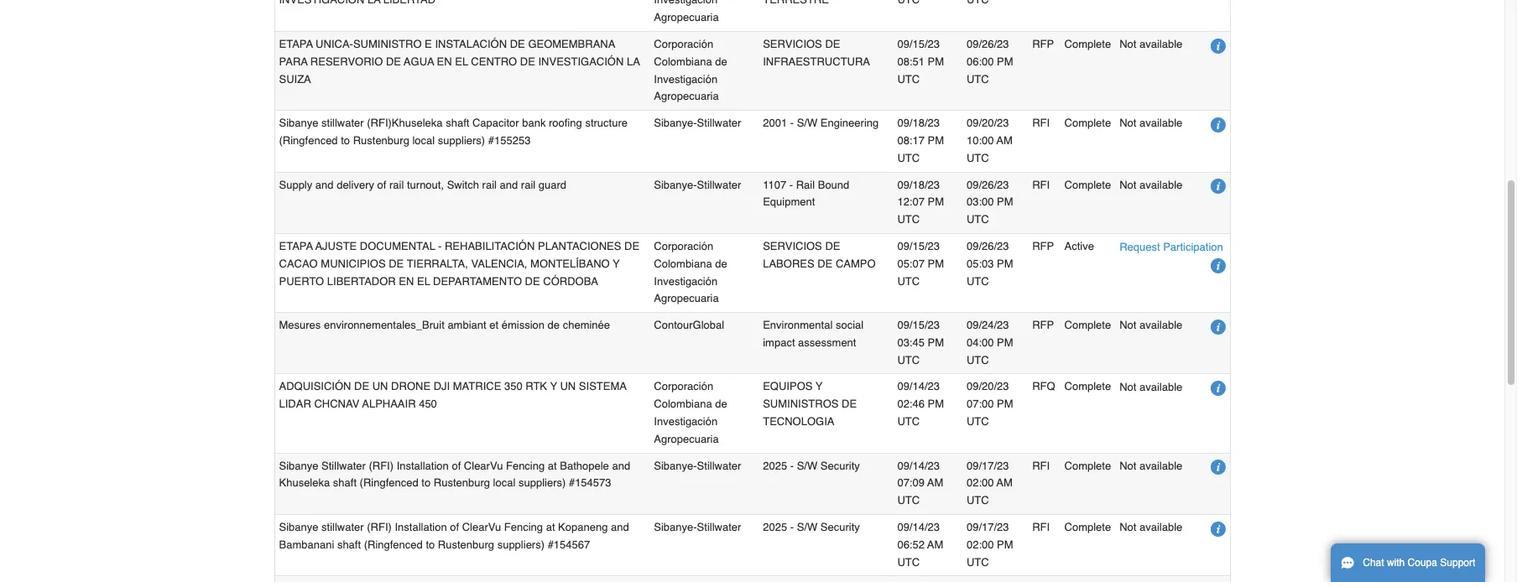 Task type: locate. For each thing, give the bounding box(es) containing it.
and right bathopele
[[612, 460, 630, 472]]

0 vertical spatial 09/26/23
[[967, 38, 1009, 50]]

pm right 12:07 in the top of the page
[[928, 196, 944, 208]]

participation
[[1163, 241, 1223, 253]]

2 09/26/23 from the top
[[967, 178, 1009, 191]]

02:00 inside 09/17/23 02:00 am utc
[[967, 477, 994, 490]]

0 vertical spatial el
[[455, 55, 468, 68]]

installation down "450"
[[397, 460, 449, 472]]

pm for 03:00
[[997, 196, 1013, 208]]

utc down 07:00
[[967, 415, 989, 428]]

investigación
[[654, 73, 718, 85], [654, 275, 718, 287], [654, 415, 718, 428]]

09/20/23 up 10:00
[[967, 117, 1009, 129]]

sibanye for sibanye stillwater (rfi) installation of clearvu fencing at bathopele and khuseleka shaft (ringfenced to rustenburg local suppliers) #154573
[[279, 460, 318, 472]]

3 rfp from the top
[[1032, 319, 1054, 332]]

4 complete from the top
[[1065, 319, 1111, 332]]

0 vertical spatial of
[[377, 178, 386, 191]]

1 s/w from the top
[[797, 117, 818, 129]]

5 not available from the top
[[1120, 381, 1183, 393]]

pm inside 09/18/23 08:17 pm utc
[[928, 134, 944, 147]]

pm inside 09/24/23 04:00 pm utc
[[997, 336, 1013, 349]]

en inside etapa ajuste documental - rehabilitación plantaciones de cacao municipios de tierralta, valencia, montelíbano y puerto libertador en el departamento de córdoba
[[399, 275, 414, 287]]

2 security from the top
[[821, 521, 860, 534]]

09/17/23 inside 09/17/23 02:00 pm utc
[[967, 521, 1009, 534]]

0 vertical spatial corporación colombiana de investigación agropecuaria
[[654, 38, 727, 103]]

1 corporación colombiana de investigación agropecuaria from the top
[[654, 38, 727, 103]]

1 vertical spatial 09/17/23
[[967, 521, 1009, 534]]

de up campo
[[825, 240, 840, 253]]

sibanye-stillwater
[[654, 117, 741, 129], [654, 178, 741, 191], [654, 460, 741, 472], [654, 521, 741, 534]]

at inside sibanye stillwater (rfi) installation of clearvu fencing at kopaneng and bambanani shaft (ringfenced to rustenburg suppliers)  #154567
[[546, 521, 555, 534]]

1 vertical spatial 02:00
[[967, 539, 994, 551]]

02:00 for pm
[[967, 539, 994, 551]]

09/26/23 up 05:03
[[967, 240, 1009, 253]]

1 09/18/23 from the top
[[897, 117, 940, 129]]

servicios for labores
[[763, 240, 822, 253]]

1 security from the top
[[821, 460, 860, 472]]

clearvu inside sibanye stillwater (rfi) installation of clearvu fencing at bathopele and khuseleka shaft (ringfenced to rustenburg local suppliers) #154573
[[464, 460, 503, 472]]

suppliers) inside sibanye stillwater (rfi) installation of clearvu fencing at bathopele and khuseleka shaft (ringfenced to rustenburg local suppliers) #154573
[[519, 477, 566, 490]]

09/15/23 inside the "09/15/23 05:07 pm utc"
[[897, 240, 940, 253]]

0 horizontal spatial y
[[550, 381, 557, 393]]

pm for 03:45
[[928, 336, 944, 349]]

sibanye
[[279, 117, 318, 129], [279, 460, 318, 472], [279, 521, 318, 534]]

4 available from the top
[[1140, 319, 1183, 332]]

pm inside the "09/15/23 05:07 pm utc"
[[928, 257, 944, 270]]

2 s/w from the top
[[797, 460, 818, 472]]

of inside sibanye stillwater (rfi) installation of clearvu fencing at bathopele and khuseleka shaft (ringfenced to rustenburg local suppliers) #154573
[[452, 460, 461, 472]]

colombiana up contourglobal
[[654, 257, 712, 270]]

3 not from the top
[[1120, 179, 1137, 191]]

am right 10:00
[[997, 134, 1013, 147]]

2 horizontal spatial y
[[816, 381, 823, 393]]

2 agropecuaria from the top
[[654, 292, 719, 305]]

1 vertical spatial 09/15/23
[[897, 240, 940, 253]]

1 2025 - s/w  security from the top
[[763, 460, 860, 472]]

to up delivery
[[341, 134, 350, 147]]

1 vertical spatial en
[[399, 275, 414, 287]]

2 vertical spatial colombiana
[[654, 398, 712, 411]]

10:00
[[967, 134, 994, 147]]

environmental
[[763, 319, 833, 332]]

2 vertical spatial investigación
[[654, 415, 718, 428]]

engineering
[[821, 117, 879, 129]]

un
[[372, 381, 388, 393], [560, 381, 576, 393]]

1 vertical spatial 09/18/23
[[897, 178, 940, 191]]

corporación colombiana de investigación agropecuaria for adquisición de un drone dji matrice 350 rtk y un sistema lidar chcnav alphaair 450
[[654, 381, 727, 446]]

#154573
[[569, 477, 611, 490]]

2 09/17/23 from the top
[[967, 521, 1009, 534]]

4 sibanye-stillwater from the top
[[654, 521, 741, 534]]

1 vertical spatial sibanye
[[279, 460, 318, 472]]

350
[[504, 381, 523, 393]]

4 rfi from the top
[[1032, 521, 1050, 534]]

2 vertical spatial sibanye
[[279, 521, 318, 534]]

en
[[437, 55, 452, 68], [399, 275, 414, 287]]

3 not available from the top
[[1120, 179, 1183, 191]]

1 investigación from the top
[[654, 73, 718, 85]]

utc inside 09/15/23 08:51 pm utc
[[897, 73, 920, 85]]

1 09/15/23 from the top
[[897, 38, 940, 50]]

1 09/17/23 from the top
[[967, 460, 1009, 472]]

1 09/20/23 from the top
[[967, 117, 1009, 129]]

at left bathopele
[[548, 460, 557, 472]]

corporación for adquisición de un drone dji matrice 350 rtk y un sistema lidar chcnav alphaair 450
[[654, 381, 713, 393]]

3 sibanye- from the top
[[654, 460, 697, 472]]

3 complete from the top
[[1065, 178, 1111, 191]]

ambiant
[[448, 319, 486, 332]]

2 sibanye from the top
[[279, 460, 318, 472]]

en right agua
[[437, 55, 452, 68]]

02:00 inside 09/17/23 02:00 pm utc
[[967, 539, 994, 551]]

rfp left 'active'
[[1032, 240, 1054, 253]]

2 vertical spatial corporación
[[654, 381, 713, 393]]

1 vertical spatial (rfi)
[[367, 521, 392, 534]]

suministros
[[763, 398, 839, 411]]

pm inside 09/17/23 02:00 pm utc
[[997, 539, 1013, 551]]

rail left the guard
[[521, 178, 536, 191]]

el inside etapa ajuste documental - rehabilitación plantaciones de cacao municipios de tierralta, valencia, montelíbano y puerto libertador en el departamento de córdoba
[[417, 275, 430, 287]]

0 vertical spatial rustenburg
[[353, 134, 409, 147]]

am inside 09/14/23 07:09 am utc
[[927, 477, 944, 490]]

1 vertical spatial corporación
[[654, 240, 713, 253]]

utc down 03:00
[[967, 213, 989, 226]]

rail right the "switch"
[[482, 178, 497, 191]]

to inside "sibanye stillwater (rfi)khuseleka shaft capacitor bank roofing structure (ringfenced to rustenburg local suppliers) #155253"
[[341, 134, 350, 147]]

utc down 12:07 in the top of the page
[[897, 213, 920, 226]]

shaft inside "sibanye stillwater (rfi)khuseleka shaft capacitor bank roofing structure (ringfenced to rustenburg local suppliers) #155253"
[[446, 117, 469, 129]]

installation inside sibanye stillwater (rfi) installation of clearvu fencing at bathopele and khuseleka shaft (ringfenced to rustenburg local suppliers) #154573
[[397, 460, 449, 472]]

pm inside "09/14/23 02:46 pm utc"
[[928, 398, 944, 411]]

equipment
[[763, 196, 815, 208]]

09/14/23 for 06:52
[[897, 521, 940, 534]]

utc inside 09/17/23 02:00 pm utc
[[967, 556, 989, 569]]

09/20/23 inside 09/20/23 07:00 pm utc
[[967, 381, 1009, 393]]

utc inside 09/26/23 03:00 pm utc
[[967, 213, 989, 226]]

1 complete from the top
[[1065, 38, 1111, 50]]

2 servicios from the top
[[763, 240, 822, 253]]

1 vertical spatial shaft
[[333, 477, 357, 490]]

0 vertical spatial 09/14/23
[[897, 381, 940, 393]]

alphaair
[[362, 398, 416, 411]]

etapa inside etapa unica-suministro e instalación de geomembrana para reservorio de agua en el centro de investigación la suiza
[[279, 38, 313, 50]]

sibanye inside "sibanye stillwater (rfi)khuseleka shaft capacitor bank roofing structure (ringfenced to rustenburg local suppliers) #155253"
[[279, 117, 318, 129]]

09/26/23
[[967, 38, 1009, 50], [967, 178, 1009, 191], [967, 240, 1009, 253]]

local
[[412, 134, 435, 147], [493, 477, 516, 490]]

un right rtk
[[560, 381, 576, 393]]

de up infraestructura
[[825, 38, 840, 50]]

cheminée
[[563, 319, 610, 332]]

rail
[[389, 178, 404, 191], [482, 178, 497, 191], [521, 178, 536, 191]]

utc inside 09/17/23 02:00 am utc
[[967, 495, 989, 507]]

450
[[419, 398, 437, 411]]

2 complete from the top
[[1065, 117, 1111, 129]]

installation for stillwater
[[395, 521, 447, 534]]

chat
[[1363, 557, 1384, 569]]

etapa for etapa unica-suministro e instalación de geomembrana para reservorio de agua en el centro de investigación la suiza
[[279, 38, 313, 50]]

of up sibanye stillwater (rfi) installation of clearvu fencing at kopaneng and bambanani shaft (ringfenced to rustenburg suppliers)  #154567
[[452, 460, 461, 472]]

2 vertical spatial agropecuaria
[[654, 433, 719, 446]]

1 vertical spatial local
[[493, 477, 516, 490]]

en inside etapa unica-suministro e instalación de geomembrana para reservorio de agua en el centro de investigación la suiza
[[437, 55, 452, 68]]

2 not from the top
[[1120, 117, 1137, 129]]

6 complete from the top
[[1065, 460, 1111, 472]]

utc down 05:03
[[967, 275, 989, 287]]

pm inside 09/18/23 12:07 pm utc
[[928, 196, 944, 208]]

09/15/23 inside 09/15/23 08:51 pm utc
[[897, 38, 940, 50]]

el down tierralta,
[[417, 275, 430, 287]]

09/14/23 inside 09/14/23 06:52 am utc
[[897, 521, 940, 534]]

shaft right 'khuseleka'
[[333, 477, 357, 490]]

lidar
[[279, 398, 311, 411]]

rfi right 09/26/23 03:00 pm utc
[[1032, 178, 1050, 191]]

suppliers) left #154567
[[497, 539, 545, 551]]

3 09/15/23 from the top
[[897, 319, 940, 332]]

stillwater inside "sibanye stillwater (rfi)khuseleka shaft capacitor bank roofing structure (ringfenced to rustenburg local suppliers) #155253"
[[321, 117, 364, 129]]

fencing inside sibanye stillwater (rfi) installation of clearvu fencing at bathopele and khuseleka shaft (ringfenced to rustenburg local suppliers) #154573
[[506, 460, 545, 472]]

1 horizontal spatial local
[[493, 477, 516, 490]]

agua
[[404, 55, 434, 68]]

09/26/23 for 03:00
[[967, 178, 1009, 191]]

0 vertical spatial en
[[437, 55, 452, 68]]

equipos
[[763, 381, 813, 393]]

0 vertical spatial 2025
[[763, 460, 787, 472]]

with
[[1387, 557, 1405, 569]]

0 vertical spatial servicios
[[763, 38, 822, 50]]

0 vertical spatial stillwater
[[321, 117, 364, 129]]

pm inside 09/20/23 07:00 pm utc
[[997, 398, 1013, 411]]

mesures
[[279, 319, 321, 332]]

1 sibanye- from the top
[[654, 117, 697, 129]]

stillwater for sibanye stillwater (rfi) installation of clearvu fencing at bathopele and khuseleka shaft (ringfenced to rustenburg local suppliers) #154573
[[697, 460, 741, 472]]

security down tecnologia
[[821, 460, 860, 472]]

am right "06:52"
[[927, 539, 944, 551]]

capacitor
[[472, 117, 519, 129]]

fencing left bathopele
[[506, 460, 545, 472]]

09/24/23
[[967, 319, 1009, 332]]

2 09/14/23 from the top
[[897, 460, 940, 472]]

servicios inside servicios de labores de campo
[[763, 240, 822, 253]]

1 colombiana from the top
[[654, 55, 712, 68]]

09/26/23 06:00 pm utc
[[967, 38, 1013, 85]]

sibanye stillwater (rfi)khuseleka shaft capacitor bank roofing structure (ringfenced to rustenburg local suppliers) #155253
[[279, 117, 628, 147]]

corporación colombiana de investigación agropecuaria
[[654, 38, 727, 103], [654, 240, 727, 305], [654, 381, 727, 446]]

pm right 03:45
[[928, 336, 944, 349]]

09/14/23 up 02:46
[[897, 381, 940, 393]]

2 corporación from the top
[[654, 240, 713, 253]]

09/18/23 inside 09/18/23 08:17 pm utc
[[897, 117, 940, 129]]

shaft left capacitor
[[446, 117, 469, 129]]

2 vertical spatial corporación colombiana de investigación agropecuaria
[[654, 381, 727, 446]]

4 not available from the top
[[1120, 319, 1183, 332]]

0 vertical spatial corporación
[[654, 38, 713, 50]]

available for 09/17/23 02:00 pm utc
[[1140, 521, 1183, 534]]

utc for 09/15/23 05:07 pm utc
[[897, 275, 920, 287]]

2 09/20/23 from the top
[[967, 381, 1009, 393]]

09/15/23 up 03:45
[[897, 319, 940, 332]]

1 vertical spatial rfp
[[1032, 240, 1054, 253]]

rfp right 09/26/23 06:00 pm utc
[[1032, 38, 1054, 50]]

not
[[1120, 38, 1137, 50], [1120, 117, 1137, 129], [1120, 179, 1137, 191], [1120, 319, 1137, 332], [1120, 381, 1137, 393], [1120, 460, 1137, 472], [1120, 521, 1137, 534]]

(rfi) for stillwater
[[369, 460, 394, 472]]

pm inside 09/15/23 08:51 pm utc
[[928, 55, 944, 68]]

not for 09/20/23 07:00 pm utc
[[1120, 381, 1137, 393]]

- inside 1107 - rail bound equipment
[[789, 178, 793, 191]]

(ringfenced for stillwater
[[364, 539, 423, 551]]

utc inside 09/14/23 07:09 am utc
[[897, 495, 920, 507]]

shaft right bambanani
[[337, 539, 361, 551]]

09/26/23 03:00 pm utc
[[967, 178, 1013, 226]]

of for stillwater
[[450, 521, 459, 534]]

clearvu up sibanye stillwater (rfi) installation of clearvu fencing at kopaneng and bambanani shaft (ringfenced to rustenburg suppliers)  #154567
[[464, 460, 503, 472]]

1 not available from the top
[[1120, 38, 1183, 50]]

09/17/23 for am
[[967, 460, 1009, 472]]

0 vertical spatial suppliers)
[[438, 134, 485, 147]]

local inside "sibanye stillwater (rfi)khuseleka shaft capacitor bank roofing structure (ringfenced to rustenburg local suppliers) #155253"
[[412, 134, 435, 147]]

09/15/23 inside 09/15/23 03:45 pm utc
[[897, 319, 940, 332]]

1 vertical spatial 09/14/23
[[897, 460, 940, 472]]

local inside sibanye stillwater (rfi) installation of clearvu fencing at bathopele and khuseleka shaft (ringfenced to rustenburg local suppliers) #154573
[[493, 477, 516, 490]]

2 vertical spatial suppliers)
[[497, 539, 545, 551]]

0 vertical spatial rfp
[[1032, 38, 1054, 50]]

2 vertical spatial to
[[426, 539, 435, 551]]

7 complete from the top
[[1065, 521, 1111, 534]]

to inside sibanye stillwater (rfi) installation of clearvu fencing at bathopele and khuseleka shaft (ringfenced to rustenburg local suppliers) #154573
[[422, 477, 431, 490]]

sibanye inside sibanye stillwater (rfi) installation of clearvu fencing at bathopele and khuseleka shaft (ringfenced to rustenburg local suppliers) #154573
[[279, 460, 318, 472]]

installation inside sibanye stillwater (rfi) installation of clearvu fencing at kopaneng and bambanani shaft (ringfenced to rustenburg suppliers)  #154567
[[395, 521, 447, 534]]

0 vertical spatial 09/18/23
[[897, 117, 940, 129]]

2 2025 - s/w  security from the top
[[763, 521, 860, 534]]

available
[[1140, 38, 1183, 50], [1140, 117, 1183, 129], [1140, 179, 1183, 191], [1140, 319, 1183, 332], [1140, 381, 1183, 393], [1140, 460, 1183, 472], [1140, 521, 1183, 534]]

y
[[613, 257, 620, 270], [550, 381, 557, 393], [816, 381, 823, 393]]

utc inside 09/14/23 06:52 am utc
[[897, 556, 920, 569]]

ajuste
[[315, 240, 357, 253]]

utc inside 09/24/23 04:00 pm utc
[[967, 354, 989, 366]]

available for 09/24/23 04:00 pm utc
[[1140, 319, 1183, 332]]

not for 09/26/23 06:00 pm utc
[[1120, 38, 1137, 50]]

y inside 'equipos y suministros de tecnologia'
[[816, 381, 823, 393]]

2 investigación from the top
[[654, 275, 718, 287]]

at inside sibanye stillwater (rfi) installation of clearvu fencing at bathopele and khuseleka shaft (ringfenced to rustenburg local suppliers) #154573
[[548, 460, 557, 472]]

1 vertical spatial 2025
[[763, 521, 787, 534]]

7 available from the top
[[1140, 521, 1183, 534]]

09/15/23
[[897, 38, 940, 50], [897, 240, 940, 253], [897, 319, 940, 332]]

local up sibanye stillwater (rfi) installation of clearvu fencing at kopaneng and bambanani shaft (ringfenced to rustenburg suppliers)  #154567
[[493, 477, 516, 490]]

1 vertical spatial s/w
[[797, 460, 818, 472]]

en down tierralta,
[[399, 275, 414, 287]]

2 09/18/23 from the top
[[897, 178, 940, 191]]

7 not available from the top
[[1120, 521, 1183, 534]]

utc inside 09/20/23 07:00 pm utc
[[967, 415, 989, 428]]

09/14/23 for 07:09
[[897, 460, 940, 472]]

complete for 09/17/23 02:00 pm utc
[[1065, 521, 1111, 534]]

0 vertical spatial 02:00
[[967, 477, 994, 490]]

clearvu down sibanye stillwater (rfi) installation of clearvu fencing at bathopele and khuseleka shaft (ringfenced to rustenburg local suppliers) #154573
[[462, 521, 501, 534]]

0 horizontal spatial en
[[399, 275, 414, 287]]

2025 - s/w  security for 09/14/23 06:52 am utc
[[763, 521, 860, 534]]

at up #154567
[[546, 521, 555, 534]]

2 etapa from the top
[[279, 240, 313, 253]]

utc down 03:45
[[897, 354, 920, 366]]

(ringfenced inside "sibanye stillwater (rfi)khuseleka shaft capacitor bank roofing structure (ringfenced to rustenburg local suppliers) #155253"
[[279, 134, 338, 147]]

rustenburg up sibanye stillwater (rfi) installation of clearvu fencing at kopaneng and bambanani shaft (ringfenced to rustenburg suppliers)  #154567
[[434, 477, 490, 490]]

am for 02:00
[[997, 477, 1013, 490]]

3 available from the top
[[1140, 179, 1183, 191]]

1 rfp from the top
[[1032, 38, 1054, 50]]

utc for 09/26/23 03:00 pm utc
[[967, 213, 989, 226]]

1 vertical spatial colombiana
[[654, 257, 712, 270]]

to
[[341, 134, 350, 147], [422, 477, 431, 490], [426, 539, 435, 551]]

sibanye- for sibanye stillwater (rfi) installation of clearvu fencing at bathopele and khuseleka shaft (ringfenced to rustenburg local suppliers) #154573
[[654, 460, 697, 472]]

(rfi) inside sibanye stillwater (rfi) installation of clearvu fencing at bathopele and khuseleka shaft (ringfenced to rustenburg local suppliers) #154573
[[369, 460, 394, 472]]

1 vertical spatial 2025 - s/w  security
[[763, 521, 860, 534]]

1 rfi from the top
[[1032, 117, 1050, 129]]

(ringfenced for stillwater
[[360, 477, 419, 490]]

5 available from the top
[[1140, 381, 1183, 393]]

0 vertical spatial 09/17/23
[[967, 460, 1009, 472]]

rfi right 09/20/23 10:00 am utc on the top right
[[1032, 117, 1050, 129]]

2 vertical spatial of
[[450, 521, 459, 534]]

1 vertical spatial (ringfenced
[[360, 477, 419, 490]]

5 complete from the top
[[1065, 381, 1111, 393]]

installation
[[397, 460, 449, 472], [395, 521, 447, 534]]

rustenburg for stillwater
[[434, 477, 490, 490]]

plantaciones
[[538, 240, 621, 253]]

rustenburg down the (rfi)khuseleka
[[353, 134, 409, 147]]

rfi for 09/17/23 02:00 pm utc
[[1032, 521, 1050, 534]]

1 horizontal spatial un
[[560, 381, 576, 393]]

pm right 08:51
[[928, 55, 944, 68]]

and left the guard
[[500, 178, 518, 191]]

0 vertical spatial agropecuaria
[[654, 90, 719, 103]]

chat with coupa support
[[1363, 557, 1476, 569]]

clearvu
[[464, 460, 503, 472], [462, 521, 501, 534]]

09/14/23 for 02:46
[[897, 381, 940, 393]]

etapa ajuste documental - rehabilitación plantaciones de cacao municipios de tierralta, valencia, montelíbano y puerto libertador en el departamento de córdoba
[[279, 240, 640, 287]]

am right 07:09
[[927, 477, 944, 490]]

colombiana down contourglobal
[[654, 398, 712, 411]]

2 stillwater from the top
[[321, 521, 364, 534]]

- for sibanye stillwater (rfi) installation of clearvu fencing at bathopele and khuseleka shaft (ringfenced to rustenburg local suppliers) #154573
[[790, 460, 794, 472]]

suppliers) down capacitor
[[438, 134, 485, 147]]

utc down 10:00
[[967, 152, 989, 164]]

utc down 07:09
[[897, 495, 920, 507]]

2 vertical spatial 09/14/23
[[897, 521, 940, 534]]

suiza
[[279, 73, 311, 85]]

09/14/23 inside "09/14/23 02:46 pm utc"
[[897, 381, 940, 393]]

2 horizontal spatial rail
[[521, 178, 536, 191]]

and right kopaneng
[[611, 521, 629, 534]]

2025 - s/w  security
[[763, 460, 860, 472], [763, 521, 860, 534]]

0 vertical spatial 09/15/23
[[897, 38, 940, 50]]

pm inside 09/26/23 05:03 pm utc
[[997, 257, 1013, 270]]

05:07
[[897, 257, 925, 270]]

am inside 09/20/23 10:00 am utc
[[997, 134, 1013, 147]]

sibanye up bambanani
[[279, 521, 318, 534]]

bambanani
[[279, 539, 334, 551]]

not for 09/24/23 04:00 pm utc
[[1120, 319, 1137, 332]]

and inside sibanye stillwater (rfi) installation of clearvu fencing at kopaneng and bambanani shaft (ringfenced to rustenburg suppliers)  #154567
[[611, 521, 629, 534]]

of down sibanye stillwater (rfi) installation of clearvu fencing at bathopele and khuseleka shaft (ringfenced to rustenburg local suppliers) #154573
[[450, 521, 459, 534]]

émission
[[502, 319, 545, 332]]

09/26/23 up 03:00
[[967, 178, 1009, 191]]

corporación for etapa unica-suministro e instalación de geomembrana para reservorio de agua en el centro de investigación la suiza
[[654, 38, 713, 50]]

sibanye up 'khuseleka'
[[279, 460, 318, 472]]

de for de
[[715, 257, 727, 270]]

09/17/23 down 09/17/23 02:00 am utc
[[967, 521, 1009, 534]]

to up sibanye stillwater (rfi) installation of clearvu fencing at kopaneng and bambanani shaft (ringfenced to rustenburg suppliers)  #154567
[[422, 477, 431, 490]]

1 vertical spatial corporación colombiana de investigación agropecuaria
[[654, 240, 727, 305]]

utc for 09/14/23 06:52 am utc
[[897, 556, 920, 569]]

campo
[[836, 257, 876, 270]]

de inside 'equipos y suministros de tecnologia'
[[842, 398, 857, 411]]

2 vertical spatial 09/15/23
[[897, 319, 940, 332]]

y down plantaciones
[[613, 257, 620, 270]]

1 stillwater from the top
[[321, 117, 364, 129]]

2025 - s/w  security for 09/14/23 07:09 am utc
[[763, 460, 860, 472]]

pm down 09/24/23
[[997, 336, 1013, 349]]

1 sibanye from the top
[[279, 117, 318, 129]]

request participation button
[[1120, 238, 1223, 256]]

rfp for 09/24/23 04:00 pm utc
[[1032, 319, 1054, 332]]

1 vertical spatial to
[[422, 477, 431, 490]]

2001 - s/w  engineering
[[763, 117, 879, 129]]

1 vertical spatial fencing
[[504, 521, 543, 534]]

0 vertical spatial etapa
[[279, 38, 313, 50]]

1 corporación from the top
[[654, 38, 713, 50]]

utc inside 09/26/23 06:00 pm utc
[[967, 73, 989, 85]]

2 not available from the top
[[1120, 117, 1183, 129]]

(rfi) for stillwater
[[367, 521, 392, 534]]

09/17/23 inside 09/17/23 02:00 am utc
[[967, 460, 1009, 472]]

1 available from the top
[[1140, 38, 1183, 50]]

1 horizontal spatial rail
[[482, 178, 497, 191]]

09/26/23 inside 09/26/23 06:00 pm utc
[[967, 38, 1009, 50]]

colombiana for etapa unica-suministro e instalación de geomembrana para reservorio de agua en el centro de investigación la suiza
[[654, 55, 712, 68]]

09/14/23 02:46 pm utc
[[897, 381, 944, 428]]

e
[[425, 38, 432, 50]]

rustenburg inside sibanye stillwater (rfi) installation of clearvu fencing at kopaneng and bambanani shaft (ringfenced to rustenburg suppliers)  #154567
[[438, 539, 494, 551]]

0 horizontal spatial local
[[412, 134, 435, 147]]

0 vertical spatial clearvu
[[464, 460, 503, 472]]

#154567
[[548, 539, 590, 551]]

0 vertical spatial shaft
[[446, 117, 469, 129]]

0 vertical spatial at
[[548, 460, 557, 472]]

rfp
[[1032, 38, 1054, 50], [1032, 240, 1054, 253], [1032, 319, 1054, 332]]

2 sibanye-stillwater from the top
[[654, 178, 741, 191]]

6 not available from the top
[[1120, 460, 1183, 472]]

09/14/23 inside 09/14/23 07:09 am utc
[[897, 460, 940, 472]]

shaft inside sibanye stillwater (rfi) installation of clearvu fencing at kopaneng and bambanani shaft (ringfenced to rustenburg suppliers)  #154567
[[337, 539, 361, 551]]

09/20/23 for 07:00
[[967, 381, 1009, 393]]

pm for 05:07
[[928, 257, 944, 270]]

1 vertical spatial investigación
[[654, 275, 718, 287]]

2 corporación colombiana de investigación agropecuaria from the top
[[654, 240, 727, 305]]

utc inside 09/18/23 08:17 pm utc
[[897, 152, 920, 164]]

el inside etapa unica-suministro e instalación de geomembrana para reservorio de agua en el centro de investigación la suiza
[[455, 55, 468, 68]]

stillwater inside sibanye stillwater (rfi) installation of clearvu fencing at bathopele and khuseleka shaft (ringfenced to rustenburg local suppliers) #154573
[[321, 460, 366, 472]]

and right supply
[[315, 178, 334, 191]]

3 s/w from the top
[[797, 521, 818, 534]]

suppliers)
[[438, 134, 485, 147], [519, 477, 566, 490], [497, 539, 545, 551]]

sibanye- for supply and delivery of rail turnout, switch rail and rail guard
[[654, 178, 697, 191]]

impact
[[763, 336, 795, 349]]

3 corporación from the top
[[654, 381, 713, 393]]

1 vertical spatial el
[[417, 275, 430, 287]]

utc up 09/17/23 02:00 pm utc
[[967, 495, 989, 507]]

pm right 05:07
[[928, 257, 944, 270]]

local down the (rfi)khuseleka
[[412, 134, 435, 147]]

3 sibanye-stillwater from the top
[[654, 460, 741, 472]]

3 agropecuaria from the top
[[654, 433, 719, 446]]

de left campo
[[818, 257, 833, 270]]

2 vertical spatial 09/26/23
[[967, 240, 1009, 253]]

utc down 02:46
[[897, 415, 920, 428]]

3 colombiana from the top
[[654, 398, 712, 411]]

stillwater up bambanani
[[321, 521, 364, 534]]

09/18/23 up 12:07 in the top of the page
[[897, 178, 940, 191]]

shaft
[[446, 117, 469, 129], [333, 477, 357, 490], [337, 539, 361, 551]]

1 vertical spatial etapa
[[279, 240, 313, 253]]

sibanye-stillwater for supply and delivery of rail turnout, switch rail and rail guard
[[654, 178, 741, 191]]

2 rfi from the top
[[1032, 178, 1050, 191]]

am for 06:52
[[927, 539, 944, 551]]

stillwater
[[321, 117, 364, 129], [321, 521, 364, 534]]

0 vertical spatial colombiana
[[654, 55, 712, 68]]

3 rfi from the top
[[1032, 460, 1050, 472]]

0 vertical spatial 09/20/23
[[967, 117, 1009, 129]]

rustenburg inside sibanye stillwater (rfi) installation of clearvu fencing at bathopele and khuseleka shaft (ringfenced to rustenburg local suppliers) #154573
[[434, 477, 490, 490]]

utc for 09/14/23 02:46 pm utc
[[897, 415, 920, 428]]

sibanye- for sibanye stillwater (rfi) installation of clearvu fencing at kopaneng and bambanani shaft (ringfenced to rustenburg suppliers)  #154567
[[654, 521, 697, 534]]

utc for 09/20/23 07:00 pm utc
[[967, 415, 989, 428]]

etapa up para
[[279, 38, 313, 50]]

0 vertical spatial security
[[821, 460, 860, 472]]

0 vertical spatial s/w
[[797, 117, 818, 129]]

1 vertical spatial stillwater
[[321, 521, 364, 534]]

5 not from the top
[[1120, 381, 1137, 393]]

shaft inside sibanye stillwater (rfi) installation of clearvu fencing at bathopele and khuseleka shaft (ringfenced to rustenburg local suppliers) #154573
[[333, 477, 357, 490]]

3 09/26/23 from the top
[[967, 240, 1009, 253]]

adquisición de un drone dji matrice 350 rtk y un sistema lidar chcnav alphaair 450
[[279, 381, 627, 411]]

sibanye-stillwater for sibanye stillwater (rfi) installation of clearvu fencing at bathopele and khuseleka shaft (ringfenced to rustenburg local suppliers) #154573
[[654, 460, 741, 472]]

el down instalación
[[455, 55, 468, 68]]

2 available from the top
[[1140, 117, 1183, 129]]

0 vertical spatial investigación
[[654, 73, 718, 85]]

0 horizontal spatial el
[[417, 275, 430, 287]]

rustenburg inside "sibanye stillwater (rfi)khuseleka shaft capacitor bank roofing structure (ringfenced to rustenburg local suppliers) #155253"
[[353, 134, 409, 147]]

agropecuaria for etapa unica-suministro e instalación de geomembrana para reservorio de agua en el centro de investigación la suiza
[[654, 90, 719, 103]]

etapa
[[279, 38, 313, 50], [279, 240, 313, 253]]

pm for 02:46
[[928, 398, 944, 411]]

1 vertical spatial security
[[821, 521, 860, 534]]

3 sibanye from the top
[[279, 521, 318, 534]]

09/14/23 up 07:09
[[897, 460, 940, 472]]

of
[[377, 178, 386, 191], [452, 460, 461, 472], [450, 521, 459, 534]]

utc inside 09/20/23 10:00 am utc
[[967, 152, 989, 164]]

09/18/23 inside 09/18/23 12:07 pm utc
[[897, 178, 940, 191]]

1 sibanye-stillwater from the top
[[654, 117, 741, 129]]

(ringfenced inside sibanye stillwater (rfi) installation of clearvu fencing at bathopele and khuseleka shaft (ringfenced to rustenburg local suppliers) #154573
[[360, 477, 419, 490]]

2 rfp from the top
[[1032, 240, 1054, 253]]

installation for stillwater
[[397, 460, 449, 472]]

utc inside 09/26/23 05:03 pm utc
[[967, 275, 989, 287]]

0 vertical spatial (rfi)
[[369, 460, 394, 472]]

3 corporación colombiana de investigación agropecuaria from the top
[[654, 381, 727, 446]]

fencing inside sibanye stillwater (rfi) installation of clearvu fencing at kopaneng and bambanani shaft (ringfenced to rustenburg suppliers)  #154567
[[504, 521, 543, 534]]

sibanye inside sibanye stillwater (rfi) installation of clearvu fencing at kopaneng and bambanani shaft (ringfenced to rustenburg suppliers)  #154567
[[279, 521, 318, 534]]

y up suministros
[[816, 381, 823, 393]]

pm inside 09/26/23 06:00 pm utc
[[997, 55, 1013, 68]]

2 vertical spatial rustenburg
[[438, 539, 494, 551]]

utc down 08:17
[[897, 152, 920, 164]]

available for 09/20/23 10:00 am utc
[[1140, 117, 1183, 129]]

2 02:00 from the top
[[967, 539, 994, 551]]

7 not from the top
[[1120, 521, 1137, 534]]

clearvu inside sibanye stillwater (rfi) installation of clearvu fencing at kopaneng and bambanani shaft (ringfenced to rustenburg suppliers)  #154567
[[462, 521, 501, 534]]

1 un from the left
[[372, 381, 388, 393]]

rfi right 09/17/23 02:00 pm utc
[[1032, 521, 1050, 534]]

09/14/23
[[897, 381, 940, 393], [897, 460, 940, 472], [897, 521, 940, 534]]

agropecuaria for etapa ajuste documental - rehabilitación plantaciones de cacao municipios de tierralta, valencia, montelíbano y puerto libertador en el departamento de córdoba
[[654, 292, 719, 305]]

de up chcnav on the bottom left of the page
[[354, 381, 369, 393]]

0 vertical spatial installation
[[397, 460, 449, 472]]

1 vertical spatial 09/20/23
[[967, 381, 1009, 393]]

0 vertical spatial local
[[412, 134, 435, 147]]

at
[[548, 460, 557, 472], [546, 521, 555, 534]]

security
[[821, 460, 860, 472], [821, 521, 860, 534]]

1 vertical spatial clearvu
[[462, 521, 501, 534]]

1 vertical spatial suppliers)
[[519, 477, 566, 490]]

utc inside "09/14/23 02:46 pm utc"
[[897, 415, 920, 428]]

1 horizontal spatial en
[[437, 55, 452, 68]]

stillwater
[[697, 117, 741, 129], [697, 178, 741, 191], [321, 460, 366, 472], [697, 460, 741, 472], [697, 521, 741, 534]]

utc inside 09/18/23 12:07 pm utc
[[897, 213, 920, 226]]

un up alphaair
[[372, 381, 388, 393]]

pm right "06:00"
[[997, 55, 1013, 68]]

pm for 04:00
[[997, 336, 1013, 349]]

complete for 09/24/23 04:00 pm utc
[[1065, 319, 1111, 332]]

servicios up labores
[[763, 240, 822, 253]]

utc down 08:51
[[897, 73, 920, 85]]

2 un from the left
[[560, 381, 576, 393]]

y right rtk
[[550, 381, 557, 393]]

0 vertical spatial to
[[341, 134, 350, 147]]

chcnav
[[314, 398, 359, 411]]

1 09/14/23 from the top
[[897, 381, 940, 393]]

córdoba
[[543, 275, 598, 287]]

utc inside 09/15/23 03:45 pm utc
[[897, 354, 920, 366]]

pm inside 09/26/23 03:00 pm utc
[[997, 196, 1013, 208]]

and inside sibanye stillwater (rfi) installation of clearvu fencing at bathopele and khuseleka shaft (ringfenced to rustenburg local suppliers) #154573
[[612, 460, 630, 472]]

utc for 09/15/23 03:45 pm utc
[[897, 354, 920, 366]]

09/18/23 up 08:17
[[897, 117, 940, 129]]

de
[[510, 38, 525, 50], [825, 38, 840, 50], [386, 55, 401, 68], [520, 55, 535, 68], [624, 240, 640, 253], [825, 240, 840, 253], [389, 257, 404, 270], [818, 257, 833, 270], [525, 275, 540, 287], [354, 381, 369, 393], [842, 398, 857, 411]]

1 etapa from the top
[[279, 38, 313, 50]]

02:00 right 09/14/23 07:09 am utc
[[967, 477, 994, 490]]

1 vertical spatial installation
[[395, 521, 447, 534]]

utc down "06:52"
[[897, 556, 920, 569]]

0 horizontal spatial rail
[[389, 178, 404, 191]]

2 2025 from the top
[[763, 521, 787, 534]]

am inside 09/14/23 06:52 am utc
[[927, 539, 944, 551]]

09/20/23 up 07:00
[[967, 381, 1009, 393]]

0 vertical spatial (ringfenced
[[279, 134, 338, 147]]

1 agropecuaria from the top
[[654, 90, 719, 103]]

to inside sibanye stillwater (rfi) installation of clearvu fencing at kopaneng and bambanani shaft (ringfenced to rustenburg suppliers)  #154567
[[426, 539, 435, 551]]

at for kopaneng
[[546, 521, 555, 534]]

1 vertical spatial rustenburg
[[434, 477, 490, 490]]

rustenburg down sibanye stillwater (rfi) installation of clearvu fencing at bathopele and khuseleka shaft (ringfenced to rustenburg local suppliers) #154573
[[438, 539, 494, 551]]

0 horizontal spatial un
[[372, 381, 388, 393]]

1 horizontal spatial el
[[455, 55, 468, 68]]

0 vertical spatial fencing
[[506, 460, 545, 472]]

0 vertical spatial 2025 - s/w  security
[[763, 460, 860, 472]]

pm for 06:00
[[997, 55, 1013, 68]]

09/26/23 inside 09/26/23 05:03 pm utc
[[967, 240, 1009, 253]]

1 vertical spatial servicios
[[763, 240, 822, 253]]

1 02:00 from the top
[[967, 477, 994, 490]]

1 09/26/23 from the top
[[967, 38, 1009, 50]]

3 rail from the left
[[521, 178, 536, 191]]

1 horizontal spatial y
[[613, 257, 620, 270]]

am up 09/17/23 02:00 pm utc
[[997, 477, 1013, 490]]

stillwater inside sibanye stillwater (rfi) installation of clearvu fencing at kopaneng and bambanani shaft (ringfenced to rustenburg suppliers)  #154567
[[321, 521, 364, 534]]

6 available from the top
[[1140, 460, 1183, 472]]

(rfi) inside sibanye stillwater (rfi) installation of clearvu fencing at kopaneng and bambanani shaft (ringfenced to rustenburg suppliers)  #154567
[[367, 521, 392, 534]]

1 not from the top
[[1120, 38, 1137, 50]]

sibanye down suiza
[[279, 117, 318, 129]]

4 sibanye- from the top
[[654, 521, 697, 534]]

09/26/23 inside 09/26/23 03:00 pm utc
[[967, 178, 1009, 191]]

security left 09/14/23 06:52 am utc
[[821, 521, 860, 534]]

2 colombiana from the top
[[654, 257, 712, 270]]

rfp right 09/24/23
[[1032, 319, 1054, 332]]

of inside sibanye stillwater (rfi) installation of clearvu fencing at kopaneng and bambanani shaft (ringfenced to rustenburg suppliers)  #154567
[[450, 521, 459, 534]]

turnout,
[[407, 178, 444, 191]]

de
[[715, 55, 727, 68], [715, 257, 727, 270], [548, 319, 560, 332], [715, 398, 727, 411]]

etapa inside etapa ajuste documental - rehabilitación plantaciones de cacao municipios de tierralta, valencia, montelíbano y puerto libertador en el departamento de córdoba
[[279, 240, 313, 253]]

environnementales_bruit
[[324, 319, 445, 332]]

1 vertical spatial of
[[452, 460, 461, 472]]

0 vertical spatial sibanye
[[279, 117, 318, 129]]

1 vertical spatial 09/26/23
[[967, 178, 1009, 191]]

2 vertical spatial shaft
[[337, 539, 361, 551]]

1 2025 from the top
[[763, 460, 787, 472]]

pm inside 09/15/23 03:45 pm utc
[[928, 336, 944, 349]]

s/w for 09/14/23 06:52 am utc
[[797, 521, 818, 534]]

2 vertical spatial (ringfenced
[[364, 539, 423, 551]]

2 sibanye- from the top
[[654, 178, 697, 191]]

pm down 09/17/23 02:00 am utc
[[997, 539, 1013, 551]]

clearvu for suppliers)
[[462, 521, 501, 534]]

y inside adquisición de un drone dji matrice 350 rtk y un sistema lidar chcnav alphaair 450
[[550, 381, 557, 393]]

3 09/14/23 from the top
[[897, 521, 940, 534]]

2 vertical spatial rfp
[[1032, 319, 1054, 332]]

3 investigación from the top
[[654, 415, 718, 428]]

1 vertical spatial at
[[546, 521, 555, 534]]

stillwater for sibanye stillwater (rfi) installation of clearvu fencing at kopaneng and bambanani shaft (ringfenced to rustenburg suppliers)  #154567
[[697, 521, 741, 534]]

2 09/15/23 from the top
[[897, 240, 940, 253]]

utc inside the "09/15/23 05:07 pm utc"
[[897, 275, 920, 287]]

2 vertical spatial s/w
[[797, 521, 818, 534]]

para
[[279, 55, 308, 68]]

etapa up cacao
[[279, 240, 313, 253]]

am inside 09/17/23 02:00 am utc
[[997, 477, 1013, 490]]

6 not from the top
[[1120, 460, 1137, 472]]

1 servicios from the top
[[763, 38, 822, 50]]

utc right 09/14/23 06:52 am utc
[[967, 556, 989, 569]]

utc down "06:00"
[[967, 73, 989, 85]]

09/17/23
[[967, 460, 1009, 472], [967, 521, 1009, 534]]

rfp for 09/26/23 05:03 pm utc
[[1032, 240, 1054, 253]]

colombiana right la
[[654, 55, 712, 68]]

4 not from the top
[[1120, 319, 1137, 332]]

environmental social impact assessment
[[763, 319, 864, 349]]

servicios inside servicios de infraestructura
[[763, 38, 822, 50]]

09/15/23 up 08:51
[[897, 38, 940, 50]]

installation down sibanye stillwater (rfi) installation of clearvu fencing at bathopele and khuseleka shaft (ringfenced to rustenburg local suppliers) #154573
[[395, 521, 447, 534]]

suppliers) down bathopele
[[519, 477, 566, 490]]



Task type: describe. For each thing, give the bounding box(es) containing it.
security for 09/14/23 06:52 am utc
[[821, 521, 860, 534]]

2025 for 09/14/23 06:52 am utc
[[763, 521, 787, 534]]

infraestructura
[[763, 55, 870, 68]]

09/18/23 08:17 pm utc
[[897, 117, 944, 164]]

#155253
[[488, 134, 531, 147]]

unica-
[[316, 38, 353, 50]]

utc for 09/15/23 08:51 pm utc
[[897, 73, 920, 85]]

de down documental in the left top of the page
[[389, 257, 404, 270]]

sibanye stillwater (rfi) installation of clearvu fencing at kopaneng and bambanani shaft (ringfenced to rustenburg suppliers)  #154567
[[279, 521, 629, 551]]

1107 - rail bound equipment
[[763, 178, 850, 208]]

bank
[[522, 117, 546, 129]]

utc for 09/18/23 12:07 pm utc
[[897, 213, 920, 226]]

valencia,
[[471, 257, 527, 270]]

corporación colombiana de investigación agropecuaria for etapa ajuste documental - rehabilitación plantaciones de cacao municipios de tierralta, valencia, montelíbano y puerto libertador en el departamento de córdoba
[[654, 240, 727, 305]]

reservorio
[[310, 55, 383, 68]]

de for geomembrana
[[715, 55, 727, 68]]

et
[[489, 319, 499, 332]]

contourglobal
[[654, 319, 724, 332]]

08:51
[[897, 55, 925, 68]]

labores
[[763, 257, 815, 270]]

09/17/23 02:00 pm utc
[[967, 521, 1013, 569]]

adquisición
[[279, 381, 351, 393]]

not available for 09/20/23 10:00 am utc
[[1120, 117, 1183, 129]]

investigación for adquisición de un drone dji matrice 350 rtk y un sistema lidar chcnav alphaair 450
[[654, 415, 718, 428]]

coupa
[[1408, 557, 1438, 569]]

- inside etapa ajuste documental - rehabilitación plantaciones de cacao municipios de tierralta, valencia, montelíbano y puerto libertador en el departamento de córdoba
[[438, 240, 442, 253]]

de down valencia,
[[525, 275, 540, 287]]

suppliers) inside sibanye stillwater (rfi) installation of clearvu fencing at kopaneng and bambanani shaft (ringfenced to rustenburg suppliers)  #154567
[[497, 539, 545, 551]]

12:07
[[897, 196, 925, 208]]

servicios de labores de campo
[[763, 240, 876, 270]]

cacao
[[279, 257, 318, 270]]

drone
[[391, 381, 431, 393]]

utc for 09/24/23 04:00 pm utc
[[967, 354, 989, 366]]

servicios for infraestructura
[[763, 38, 822, 50]]

at for bathopele
[[548, 460, 557, 472]]

utc for 09/26/23 06:00 pm utc
[[967, 73, 989, 85]]

04:00
[[967, 336, 994, 349]]

sibanye stillwater (rfi) installation of clearvu fencing at bathopele and khuseleka shaft (ringfenced to rustenburg local suppliers) #154573
[[279, 460, 630, 490]]

etapa unica-suministro e instalación de geomembrana para reservorio de agua en el centro de investigación la suiza
[[279, 38, 640, 85]]

rehabilitación
[[445, 240, 535, 253]]

support
[[1440, 557, 1476, 569]]

available for 09/26/23 06:00 pm utc
[[1140, 38, 1183, 50]]

08:17
[[897, 134, 925, 147]]

municipios
[[321, 257, 386, 270]]

de up centro
[[510, 38, 525, 50]]

stillwater for rustenburg
[[321, 117, 364, 129]]

rfq
[[1032, 381, 1055, 393]]

equipos y suministros de tecnologia
[[763, 381, 857, 428]]

khuseleka
[[279, 477, 330, 490]]

sibanye-stillwater for sibanye stillwater (rfi)khuseleka shaft capacitor bank roofing structure (ringfenced to rustenburg local suppliers) #155253
[[654, 117, 741, 129]]

not for 09/17/23 02:00 am utc
[[1120, 460, 1137, 472]]

matrice
[[453, 381, 501, 393]]

09/26/23 for 05:03
[[967, 240, 1009, 253]]

09/17/23 02:00 am utc
[[967, 460, 1013, 507]]

switch
[[447, 178, 479, 191]]

kopaneng
[[558, 521, 608, 534]]

servicios de infraestructura
[[763, 38, 870, 68]]

s/w for 09/14/23 07:09 am utc
[[797, 460, 818, 472]]

09/20/23 for 10:00
[[967, 117, 1009, 129]]

to for stillwater
[[426, 539, 435, 551]]

y inside etapa ajuste documental - rehabilitación plantaciones de cacao municipios de tierralta, valencia, montelíbano y puerto libertador en el departamento de córdoba
[[613, 257, 620, 270]]

pm for 12:07
[[928, 196, 944, 208]]

03:45
[[897, 336, 925, 349]]

complete for 09/20/23 07:00 pm utc
[[1065, 381, 1111, 393]]

fencing for local
[[506, 460, 545, 472]]

to for stillwater
[[422, 477, 431, 490]]

09/15/23 03:45 pm utc
[[897, 319, 944, 366]]

delivery
[[337, 178, 374, 191]]

sibanye for sibanye stillwater (rfi) installation of clearvu fencing at kopaneng and bambanani shaft (ringfenced to rustenburg suppliers)  #154567
[[279, 521, 318, 534]]

utc for 09/26/23 05:03 pm utc
[[967, 275, 989, 287]]

investigación for etapa unica-suministro e instalación de geomembrana para reservorio de agua en el centro de investigación la suiza
[[654, 73, 718, 85]]

02:00 for am
[[967, 477, 994, 490]]

09/14/23 07:09 am utc
[[897, 460, 944, 507]]

geomembrana
[[528, 38, 615, 50]]

security for 09/14/23 07:09 am utc
[[821, 460, 860, 472]]

complete for 09/26/23 06:00 pm utc
[[1065, 38, 1111, 50]]

documental
[[360, 240, 435, 253]]

libertador
[[327, 275, 396, 287]]

supply
[[279, 178, 312, 191]]

09/18/23 for 12:07
[[897, 178, 940, 191]]

utc for 09/14/23 07:09 am utc
[[897, 495, 920, 507]]

rtk
[[526, 381, 547, 393]]

available for 09/26/23 03:00 pm utc
[[1140, 179, 1183, 191]]

complete for 09/17/23 02:00 am utc
[[1065, 460, 1111, 472]]

07:00
[[967, 398, 994, 411]]

1 rail from the left
[[389, 178, 404, 191]]

supply and delivery of rail turnout, switch rail and rail guard
[[279, 178, 566, 191]]

not available for 09/24/23 04:00 pm utc
[[1120, 319, 1183, 332]]

sibanye- for sibanye stillwater (rfi)khuseleka shaft capacitor bank roofing structure (ringfenced to rustenburg local suppliers) #155253
[[654, 117, 697, 129]]

etapa for etapa ajuste documental - rehabilitación plantaciones de cacao municipios de tierralta, valencia, montelíbano y puerto libertador en el departamento de córdoba
[[279, 240, 313, 253]]

pm for 08:17
[[928, 134, 944, 147]]

09/15/23 for 08:51
[[897, 38, 940, 50]]

centro
[[471, 55, 517, 68]]

am for 10:00
[[997, 134, 1013, 147]]

utc for 09/17/23 02:00 am utc
[[967, 495, 989, 507]]

la
[[627, 55, 640, 68]]

not for 09/26/23 03:00 pm utc
[[1120, 179, 1137, 191]]

dji
[[434, 381, 450, 393]]

09/17/23 for pm
[[967, 521, 1009, 534]]

am for 07:09
[[927, 477, 944, 490]]

rail
[[796, 178, 815, 191]]

de right centro
[[520, 55, 535, 68]]

active
[[1065, 240, 1094, 253]]

stillwater for sibanye stillwater (rfi)khuseleka shaft capacitor bank roofing structure (ringfenced to rustenburg local suppliers) #155253
[[697, 117, 741, 129]]

de for 350
[[715, 398, 727, 411]]

de down suministro
[[386, 55, 401, 68]]

09/18/23 12:07 pm utc
[[897, 178, 944, 226]]

complete for 09/20/23 10:00 am utc
[[1065, 117, 1111, 129]]

pm for 08:51
[[928, 55, 944, 68]]

(rfi)khuseleka
[[367, 117, 443, 129]]

montelíbano
[[530, 257, 610, 270]]

of for stillwater
[[452, 460, 461, 472]]

rfi for 09/20/23 10:00 am utc
[[1032, 117, 1050, 129]]

utc for 09/20/23 10:00 am utc
[[967, 152, 989, 164]]

05:03
[[967, 257, 994, 270]]

departamento
[[433, 275, 522, 287]]

09/14/23 06:52 am utc
[[897, 521, 944, 569]]

not for 09/17/23 02:00 pm utc
[[1120, 521, 1137, 534]]

sibanye-stillwater for sibanye stillwater (rfi) installation of clearvu fencing at kopaneng and bambanani shaft (ringfenced to rustenburg suppliers)  #154567
[[654, 521, 741, 534]]

bathopele
[[560, 460, 609, 472]]

stillwater for bambanani
[[321, 521, 364, 534]]

rustenburg for stillwater
[[438, 539, 494, 551]]

pm for 07:00
[[997, 398, 1013, 411]]

de inside servicios de infraestructura
[[825, 38, 840, 50]]

suppliers) inside "sibanye stillwater (rfi)khuseleka shaft capacitor bank roofing structure (ringfenced to rustenburg local suppliers) #155253"
[[438, 134, 485, 147]]

utc for 09/18/23 08:17 pm utc
[[897, 152, 920, 164]]

chat with coupa support button
[[1331, 544, 1486, 582]]

sistema
[[579, 381, 627, 393]]

not available for 09/26/23 03:00 pm utc
[[1120, 179, 1183, 191]]

fencing for suppliers)
[[504, 521, 543, 534]]

de inside adquisición de un drone dji matrice 350 rtk y un sistema lidar chcnav alphaair 450
[[354, 381, 369, 393]]

shaft for stillwater
[[333, 477, 357, 490]]

corporación for etapa ajuste documental - rehabilitación plantaciones de cacao municipios de tierralta, valencia, montelíbano y puerto libertador en el departamento de córdoba
[[654, 240, 713, 253]]

de right plantaciones
[[624, 240, 640, 253]]

available for 09/20/23 07:00 pm utc
[[1140, 381, 1183, 393]]

09/20/23 07:00 pm utc
[[967, 381, 1013, 428]]

06:52
[[897, 539, 925, 551]]

investigación for etapa ajuste documental - rehabilitación plantaciones de cacao municipios de tierralta, valencia, montelíbano y puerto libertador en el departamento de córdoba
[[654, 275, 718, 287]]

pm for 05:03
[[997, 257, 1013, 270]]

09/15/23 for 05:07
[[897, 240, 940, 253]]

investigación
[[538, 55, 624, 68]]

not for 09/20/23 10:00 am utc
[[1120, 117, 1137, 129]]

mesures environnementales_bruit ambiant et émission de cheminée
[[279, 319, 610, 332]]

social
[[836, 319, 864, 332]]

instalación
[[435, 38, 507, 50]]

09/15/23 for 03:45
[[897, 319, 940, 332]]

colombiana for etapa ajuste documental - rehabilitación plantaciones de cacao municipios de tierralta, valencia, montelíbano y puerto libertador en el departamento de córdoba
[[654, 257, 712, 270]]

09/20/23 10:00 am utc
[[967, 117, 1013, 164]]

not available for 09/26/23 06:00 pm utc
[[1120, 38, 1183, 50]]

- for supply and delivery of rail turnout, switch rail and rail guard
[[789, 178, 793, 191]]

09/18/23 for 08:17
[[897, 117, 940, 129]]

03:00
[[967, 196, 994, 208]]

stillwater for supply and delivery of rail turnout, switch rail and rail guard
[[697, 178, 741, 191]]

bound
[[818, 178, 850, 191]]

07:09
[[897, 477, 925, 490]]

2 rail from the left
[[482, 178, 497, 191]]

not available for 09/17/23 02:00 am utc
[[1120, 460, 1183, 472]]

clearvu for local
[[464, 460, 503, 472]]

guard
[[539, 178, 566, 191]]

06:00
[[967, 55, 994, 68]]

roofing
[[549, 117, 582, 129]]



Task type: vqa. For each thing, say whether or not it's contained in the screenshot.


